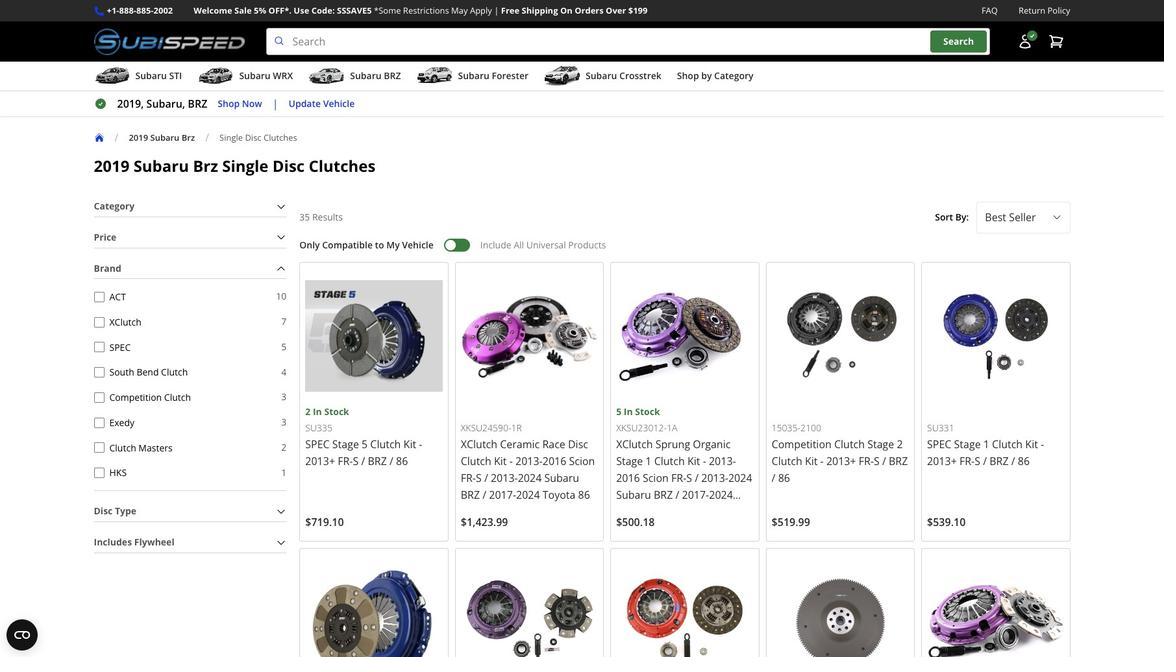 Task type: describe. For each thing, give the bounding box(es) containing it.
1 vertical spatial vehicle
[[402, 239, 434, 251]]

subaru for 2019 subaru brz
[[150, 132, 179, 143]]

compatible
[[322, 239, 373, 251]]

masters
[[139, 442, 172, 454]]

subaru for 2019 subaru brz single disc clutches
[[134, 155, 189, 177]]

disc down single disc clutches link
[[273, 155, 305, 177]]

xclutch sprung organic stage 1 clutch kit - 2013-2016 scion fr-s / 2013-2024 subaru brz / 2017-2024 toyota 86 image
[[616, 268, 754, 405]]

86 inside xclutch ceramic race disc clutch kit - 2013-2016 scion fr-s / 2013-2024 subaru brz / 2017-2024 toyota 86
[[578, 488, 590, 503]]

1 vertical spatial single
[[222, 155, 269, 177]]

scion inside xclutch ceramic race disc clutch kit - 2013-2016 scion fr-s / 2013-2024 subaru brz / 2017-2024 toyota 86
[[569, 454, 595, 469]]

clutch inside 2 in stock su335 spec stage 5 clutch kit - 2013+ fr-s / brz / 86
[[370, 438, 401, 452]]

shop now link
[[218, 97, 262, 111]]

- inside the competition clutch stage 2 clutch kit - 2013+ fr-s / brz / 86
[[820, 454, 824, 469]]

xclutch sprung ceramic stage 2 clutch kit - 2013-2016 scion fr-s / 2013-2024 subaru brz / 2017-2024 toyota 86 image
[[461, 554, 598, 658]]

welcome sale 5% off*. use code: sssave5
[[194, 5, 372, 16]]

2100
[[801, 422, 821, 434]]

race
[[542, 438, 565, 452]]

2019 subaru brz link down subaru,
[[129, 132, 205, 143]]

xclutch ceramic race disc clutch kit - 2013-2016 scion fr-s / 2013-2024 subaru brz / 2017-2024 toyota 86
[[461, 438, 595, 503]]

on
[[560, 5, 573, 16]]

hks la clutch kit - 2013+ fr-s / brz / 86 image
[[772, 554, 909, 658]]

disc down now
[[245, 132, 261, 143]]

3 for competition clutch
[[281, 391, 287, 403]]

subaru wrx
[[239, 70, 293, 82]]

a subaru wrx thumbnail image image
[[198, 66, 234, 86]]

subaru for subaru sti
[[135, 70, 167, 82]]

category
[[714, 70, 753, 82]]

clutch masters
[[109, 442, 172, 454]]

SPEC button
[[94, 342, 104, 353]]

open widget image
[[6, 620, 38, 651]]

brz for 2019 subaru brz
[[182, 132, 195, 143]]

my
[[387, 239, 400, 251]]

crosstrek
[[619, 70, 661, 82]]

$719.10
[[305, 515, 344, 530]]

brz inside spec stage 1 clutch kit - 2013+ fr-s / brz / 86
[[990, 454, 1009, 469]]

15035-2100
[[772, 422, 821, 434]]

brz inside xclutch ceramic race disc clutch kit - 2013-2016 scion fr-s / 2013-2024 subaru brz / 2017-2024 toyota 86
[[461, 488, 480, 503]]

xksu24590-
[[461, 422, 511, 434]]

over
[[606, 5, 626, 16]]

$539.10
[[927, 515, 966, 530]]

$1,423.99
[[461, 515, 508, 530]]

1 inside spec stage 1 clutch kit - 2013+ fr-s / brz / 86
[[983, 438, 989, 452]]

spec inside 2 in stock su335 spec stage 5 clutch kit - 2013+ fr-s / brz / 86
[[305, 438, 330, 452]]

subaru for subaru wrx
[[239, 70, 271, 82]]

includes
[[94, 536, 132, 549]]

2002
[[154, 5, 173, 16]]

xclutch for xclutch
[[109, 316, 141, 328]]

bend
[[137, 366, 159, 379]]

a subaru sti thumbnail image image
[[94, 66, 130, 86]]

hks
[[109, 467, 127, 479]]

subaru crosstrek button
[[544, 64, 661, 90]]

+1-888-885-2002 link
[[107, 4, 173, 18]]

return policy link
[[1019, 4, 1070, 18]]

brz inside the competition clutch stage 2 clutch kit - 2013+ fr-s / brz / 86
[[889, 454, 908, 469]]

brand button
[[94, 259, 287, 279]]

ceramic
[[500, 438, 540, 452]]

flywheel
[[134, 536, 174, 549]]

fr- inside spec stage 1 clutch kit - 2013+ fr-s / brz / 86
[[960, 454, 975, 469]]

search
[[943, 35, 974, 48]]

disc inside xclutch ceramic race disc clutch kit - 2013-2016 scion fr-s / 2013-2024 subaru brz / 2017-2024 toyota 86
[[568, 438, 588, 452]]

vehicle inside button
[[323, 97, 355, 110]]

7
[[281, 316, 287, 328]]

single disc clutches link
[[219, 132, 308, 143]]

HKS button
[[94, 468, 104, 479]]

2 for 2
[[281, 441, 287, 454]]

by
[[701, 70, 712, 82]]

category
[[94, 200, 134, 212]]

code:
[[311, 5, 335, 16]]

disc type
[[94, 505, 136, 518]]

fr- inside 2 in stock su335 spec stage 5 clutch kit - 2013+ fr-s / brz / 86
[[338, 454, 353, 469]]

exedy
[[109, 417, 134, 429]]

shop for shop now
[[218, 97, 240, 110]]

brz inside "5 in stock xksu23012-1a xclutch sprung organic stage 1 clutch kit - 2013- 2016 scion fr-s / 2013-2024 subaru brz / 2017-2024 toyota 86"
[[654, 488, 673, 503]]

competition for competition clutch stage 2 clutch kit - 2013+ fr-s / brz / 86
[[772, 438, 832, 452]]

return
[[1019, 5, 1045, 16]]

stage inside the competition clutch stage 2 clutch kit - 2013+ fr-s / brz / 86
[[868, 438, 894, 452]]

in for xclutch sprung organic stage 1 clutch kit - 2013- 2016 scion fr-s / 2013-2024 subaru brz / 2017-2024 toyota 86
[[624, 406, 633, 418]]

stock for 1a
[[635, 406, 660, 418]]

$519.99
[[772, 515, 810, 530]]

2013+ inside 2 in stock su335 spec stage 5 clutch kit - 2013+ fr-s / brz / 86
[[305, 454, 335, 469]]

south bend clutch
[[109, 366, 188, 379]]

welcome
[[194, 5, 232, 16]]

all
[[514, 239, 524, 251]]

spec stage 1 clutch kit - 2013+ fr-s / brz / 86
[[927, 438, 1044, 469]]

su335
[[305, 422, 332, 434]]

update vehicle
[[289, 97, 355, 110]]

spec stage 5 clutch kit - 2013+ fr-s / brz / 86 image
[[305, 268, 443, 405]]

include
[[480, 239, 511, 251]]

ACT button
[[94, 292, 104, 302]]

3 for exedy
[[281, 416, 287, 429]]

brz inside dropdown button
[[384, 70, 401, 82]]

+1-888-885-2002
[[107, 5, 173, 16]]

South Bend Clutch button
[[94, 367, 104, 378]]

in for spec stage 5 clutch kit - 2013+ fr-s / brz / 86
[[313, 406, 322, 418]]

1 inside "5 in stock xksu23012-1a xclutch sprung organic stage 1 clutch kit - 2013- 2016 scion fr-s / 2013-2024 subaru brz / 2017-2024 toyota 86"
[[646, 454, 652, 469]]

only compatible to my vehicle
[[300, 239, 434, 251]]

single disc clutches
[[219, 132, 297, 143]]

2 for 2 in stock su335 spec stage 5 clutch kit - 2013+ fr-s / brz / 86
[[305, 406, 311, 418]]

faq
[[982, 5, 998, 16]]

subaru brz
[[350, 70, 401, 82]]

xksu23012-
[[616, 422, 667, 434]]

s inside "5 in stock xksu23012-1a xclutch sprung organic stage 1 clutch kit - 2013- 2016 scion fr-s / 2013-2024 subaru brz / 2017-2024 toyota 86"
[[686, 471, 692, 486]]

2019,
[[117, 97, 144, 111]]

Select... button
[[977, 202, 1070, 233]]

0 vertical spatial clutches
[[264, 132, 297, 143]]

*some restrictions may apply | free shipping on orders over $199
[[374, 5, 648, 16]]

Exedy button
[[94, 418, 104, 428]]

stock for spec
[[324, 406, 349, 418]]

universal
[[526, 239, 566, 251]]

1r
[[511, 422, 522, 434]]

by:
[[956, 211, 969, 223]]

restrictions
[[403, 5, 449, 16]]

xclutch inside "5 in stock xksu23012-1a xclutch sprung organic stage 1 clutch kit - 2013- 2016 scion fr-s / 2013-2024 subaru brz / 2017-2024 toyota 86"
[[616, 438, 653, 452]]

a subaru brz thumbnail image image
[[309, 66, 345, 86]]

competition for competition clutch
[[109, 392, 162, 404]]

2019 subaru brz link down 2019, subaru, brz
[[129, 132, 195, 143]]

5%
[[254, 5, 266, 16]]

subaru forester button
[[416, 64, 529, 90]]

2017- inside "5 in stock xksu23012-1a xclutch sprung organic stage 1 clutch kit - 2013- 2016 scion fr-s / 2013-2024 subaru brz / 2017-2024 toyota 86"
[[682, 488, 709, 503]]

4
[[281, 366, 287, 378]]

results
[[312, 211, 343, 223]]

subaru inside xclutch ceramic race disc clutch kit - 2013-2016 scion fr-s / 2013-2024 subaru brz / 2017-2024 toyota 86
[[544, 471, 579, 486]]

free
[[501, 5, 520, 16]]

2019, subaru, brz
[[117, 97, 207, 111]]

shop by category
[[677, 70, 753, 82]]

brand
[[94, 262, 121, 274]]

a subaru forester thumbnail image image
[[416, 66, 453, 86]]



Task type: locate. For each thing, give the bounding box(es) containing it.
spec stage 1 clutch kit - 2013+ fr-s / brz / 86 image
[[927, 268, 1064, 405]]

shop for shop by category
[[677, 70, 699, 82]]

- inside spec stage 1 clutch kit - 2013+ fr-s / brz / 86
[[1041, 438, 1044, 452]]

86
[[396, 454, 408, 469], [1018, 454, 1030, 469], [778, 471, 790, 486], [578, 488, 590, 503], [652, 505, 664, 519]]

1 horizontal spatial 2016
[[616, 471, 640, 486]]

- inside "5 in stock xksu23012-1a xclutch sprung organic stage 1 clutch kit - 2013- 2016 scion fr-s / 2013-2024 subaru brz / 2017-2024 toyota 86"
[[703, 454, 706, 469]]

0 horizontal spatial 5
[[281, 341, 287, 353]]

0 vertical spatial scion
[[569, 454, 595, 469]]

$500.18
[[616, 515, 655, 530]]

shop by category button
[[677, 64, 753, 90]]

1 horizontal spatial 2
[[305, 406, 311, 418]]

1 horizontal spatial toyota
[[616, 505, 649, 519]]

spec down 'su331'
[[927, 438, 951, 452]]

1 horizontal spatial 1
[[646, 454, 652, 469]]

vehicle down a subaru brz thumbnail image
[[323, 97, 355, 110]]

2 2013+ from the left
[[826, 454, 856, 469]]

shop now
[[218, 97, 262, 110]]

now
[[242, 97, 262, 110]]

xclutch ceramic race disc clutch kit - 2013-2016 scion fr-s / 2013-2024 subaru brz / 2017-2024 toyota 86 image
[[461, 268, 598, 405]]

stock inside "5 in stock xksu23012-1a xclutch sprung organic stage 1 clutch kit - 2013- 2016 scion fr-s / 2013-2024 subaru brz / 2017-2024 toyota 86"
[[635, 406, 660, 418]]

- inside 2 in stock su335 spec stage 5 clutch kit - 2013+ fr-s / brz / 86
[[419, 438, 422, 452]]

subaru left forester
[[458, 70, 489, 82]]

search input field
[[266, 28, 990, 55]]

subispeed logo image
[[94, 28, 245, 55]]

1 vertical spatial scion
[[643, 471, 669, 486]]

2 3 from the top
[[281, 416, 287, 429]]

sort by:
[[935, 211, 969, 223]]

1 vertical spatial 2016
[[616, 471, 640, 486]]

+1-
[[107, 5, 119, 16]]

0 vertical spatial 5
[[281, 341, 287, 353]]

0 horizontal spatial 2
[[281, 441, 287, 454]]

price button
[[94, 228, 287, 248]]

1 horizontal spatial stock
[[635, 406, 660, 418]]

forester
[[492, 70, 529, 82]]

type
[[115, 505, 136, 518]]

xclutch ceramic race disc stage 2 clutch kit - 2013-2016 scion fr-s / 2013-2024 subaru brz / 2017-2024 toyota 86 image
[[927, 554, 1064, 658]]

stock inside 2 in stock su335 spec stage 5 clutch kit - 2013+ fr-s / brz / 86
[[324, 406, 349, 418]]

5 in stock xksu23012-1a xclutch sprung organic stage 1 clutch kit - 2013- 2016 scion fr-s / 2013-2024 subaru brz / 2017-2024 toyota 86
[[616, 406, 752, 519]]

sprung
[[656, 438, 690, 452]]

0 horizontal spatial xclutch
[[109, 316, 141, 328]]

spec inside spec stage 1 clutch kit - 2013+ fr-s / brz / 86
[[927, 438, 951, 452]]

spec for spec
[[109, 341, 131, 354]]

1 horizontal spatial competition
[[772, 438, 832, 452]]

0 horizontal spatial 1
[[281, 467, 287, 479]]

disc type button
[[94, 502, 287, 522]]

0 horizontal spatial clutches
[[264, 132, 297, 143]]

subaru for subaru brz
[[350, 70, 382, 82]]

86 inside the competition clutch stage 2 clutch kit - 2013+ fr-s / brz / 86
[[778, 471, 790, 486]]

2 horizontal spatial 2013+
[[927, 454, 957, 469]]

competition clutch
[[109, 392, 191, 404]]

south bend clutch stage 3 daily (400 ft/lbs) - 2013+ fr-s / brz / 86 image
[[616, 554, 754, 658]]

0 horizontal spatial 2016
[[543, 454, 566, 469]]

s
[[353, 454, 359, 469], [874, 454, 880, 469], [975, 454, 980, 469], [476, 471, 482, 486], [686, 471, 692, 486]]

shop left now
[[218, 97, 240, 110]]

kit inside xclutch ceramic race disc clutch kit - 2013-2016 scion fr-s / 2013-2024 subaru brz / 2017-2024 toyota 86
[[494, 454, 507, 469]]

xclutch down xksu23012-
[[616, 438, 653, 452]]

vehicle right my
[[402, 239, 434, 251]]

subaru up $500.18 on the bottom of page
[[616, 488, 651, 503]]

shop left by
[[677, 70, 699, 82]]

toyota inside xclutch ceramic race disc clutch kit - 2013-2016 scion fr-s / 2013-2024 subaru brz / 2017-2024 toyota 86
[[543, 488, 576, 503]]

sssave5
[[337, 5, 372, 16]]

2013+
[[305, 454, 335, 469], [826, 454, 856, 469], [927, 454, 957, 469]]

0 vertical spatial 2016
[[543, 454, 566, 469]]

xksu24590-1r
[[461, 422, 522, 434]]

fr- inside the competition clutch stage 2 clutch kit - 2013+ fr-s / brz / 86
[[859, 454, 874, 469]]

in inside 2 in stock su335 spec stage 5 clutch kit - 2013+ fr-s / brz / 86
[[313, 406, 322, 418]]

2 horizontal spatial 1
[[983, 438, 989, 452]]

stage inside "5 in stock xksu23012-1a xclutch sprung organic stage 1 clutch kit - 2013- 2016 scion fr-s / 2013-2024 subaru brz / 2017-2024 toyota 86"
[[616, 454, 643, 469]]

clutch inside spec stage 1 clutch kit - 2013+ fr-s / brz / 86
[[992, 438, 1023, 452]]

in
[[313, 406, 322, 418], [624, 406, 633, 418]]

price
[[94, 231, 116, 243]]

1 vertical spatial competition
[[772, 438, 832, 452]]

clutches down update
[[264, 132, 297, 143]]

0 vertical spatial brz
[[182, 132, 195, 143]]

subaru inside 'dropdown button'
[[135, 70, 167, 82]]

0 horizontal spatial stock
[[324, 406, 349, 418]]

XClutch button
[[94, 317, 104, 328]]

1 vertical spatial |
[[273, 97, 278, 111]]

0 vertical spatial vehicle
[[323, 97, 355, 110]]

885-
[[136, 5, 154, 16]]

brz
[[182, 132, 195, 143], [193, 155, 218, 177]]

subaru left crosstrek
[[586, 70, 617, 82]]

in inside "5 in stock xksu23012-1a xclutch sprung organic stage 1 clutch kit - 2013- 2016 scion fr-s / 2013-2024 subaru brz / 2017-2024 toyota 86"
[[624, 406, 633, 418]]

1 vertical spatial 5
[[616, 406, 621, 418]]

5 inside 2 in stock su335 spec stage 5 clutch kit - 2013+ fr-s / brz / 86
[[362, 438, 368, 452]]

2017-
[[489, 488, 516, 503], [682, 488, 709, 503]]

stock up su335
[[324, 406, 349, 418]]

35 results
[[300, 211, 343, 223]]

sti
[[169, 70, 182, 82]]

5 for 5 in stock xksu23012-1a xclutch sprung organic stage 1 clutch kit - 2013- 2016 scion fr-s / 2013-2024 subaru brz / 2017-2024 toyota 86
[[616, 406, 621, 418]]

2019 for 2019 subaru brz single disc clutches
[[94, 155, 129, 177]]

0 vertical spatial shop
[[677, 70, 699, 82]]

shop inside shop by category dropdown button
[[677, 70, 699, 82]]

subaru crosstrek
[[586, 70, 661, 82]]

spec stage 2+ clutch kit - 2013+ fr-s / brz / 86 image
[[305, 554, 443, 658]]

0 horizontal spatial scion
[[569, 454, 595, 469]]

brz inside 2 in stock su335 spec stage 5 clutch kit - 2013+ fr-s / brz / 86
[[368, 454, 387, 469]]

xclutch inside xclutch ceramic race disc clutch kit - 2013-2016 scion fr-s / 2013-2024 subaru brz / 2017-2024 toyota 86
[[461, 438, 497, 452]]

2 horizontal spatial xclutch
[[616, 438, 653, 452]]

1 2013+ from the left
[[305, 454, 335, 469]]

subaru for subaru forester
[[458, 70, 489, 82]]

2 horizontal spatial 5
[[616, 406, 621, 418]]

1 vertical spatial subaru
[[134, 155, 189, 177]]

2016 up $500.18 on the bottom of page
[[616, 471, 640, 486]]

subaru sti button
[[94, 64, 182, 90]]

1 horizontal spatial scion
[[643, 471, 669, 486]]

s inside xclutch ceramic race disc clutch kit - 2013-2016 scion fr-s / 2013-2024 subaru brz / 2017-2024 toyota 86
[[476, 471, 482, 486]]

1 horizontal spatial vehicle
[[402, 239, 434, 251]]

2016 down race
[[543, 454, 566, 469]]

fr- inside "5 in stock xksu23012-1a xclutch sprung organic stage 1 clutch kit - 2013- 2016 scion fr-s / 2013-2024 subaru brz / 2017-2024 toyota 86"
[[671, 471, 686, 486]]

86 inside spec stage 1 clutch kit - 2013+ fr-s / brz / 86
[[1018, 454, 1030, 469]]

single down single disc clutches
[[222, 155, 269, 177]]

2017- down organic
[[682, 488, 709, 503]]

888-
[[119, 5, 136, 16]]

stage inside spec stage 1 clutch kit - 2013+ fr-s / brz / 86
[[954, 438, 981, 452]]

2 horizontal spatial 2
[[897, 438, 903, 452]]

0 horizontal spatial shop
[[218, 97, 240, 110]]

includes flywheel
[[94, 536, 174, 549]]

1 vertical spatial shop
[[218, 97, 240, 110]]

shipping
[[522, 5, 558, 16]]

3 down 4
[[281, 391, 287, 403]]

0 vertical spatial subaru
[[150, 132, 179, 143]]

0 horizontal spatial in
[[313, 406, 322, 418]]

s inside the competition clutch stage 2 clutch kit - 2013+ fr-s / brz / 86
[[874, 454, 880, 469]]

orders
[[575, 5, 604, 16]]

5 inside "5 in stock xksu23012-1a xclutch sprung organic stage 1 clutch kit - 2013- 2016 scion fr-s / 2013-2024 subaru brz / 2017-2024 toyota 86"
[[616, 406, 621, 418]]

2019 subaru brz link
[[129, 132, 205, 143], [129, 132, 195, 143]]

spec
[[109, 341, 131, 354], [305, 438, 330, 452], [927, 438, 951, 452]]

in up su335
[[313, 406, 322, 418]]

subaru up now
[[239, 70, 271, 82]]

subaru down the 2019 subaru brz at the left
[[134, 155, 189, 177]]

spec right spec button
[[109, 341, 131, 354]]

scion inside "5 in stock xksu23012-1a xclutch sprung organic stage 1 clutch kit - 2013- 2016 scion fr-s / 2013-2024 subaru brz / 2017-2024 toyota 86"
[[643, 471, 669, 486]]

fr- inside xclutch ceramic race disc clutch kit - 2013-2016 scion fr-s / 2013-2024 subaru brz / 2017-2024 toyota 86
[[461, 471, 476, 486]]

s inside 2 in stock su335 spec stage 5 clutch kit - 2013+ fr-s / brz / 86
[[353, 454, 359, 469]]

brz down subaru,
[[182, 132, 195, 143]]

subaru down race
[[544, 471, 579, 486]]

2013+ inside spec stage 1 clutch kit - 2013+ fr-s / brz / 86
[[927, 454, 957, 469]]

2016 inside xclutch ceramic race disc clutch kit - 2013-2016 scion fr-s / 2013-2024 subaru brz / 2017-2024 toyota 86
[[543, 454, 566, 469]]

| right now
[[273, 97, 278, 111]]

toyota inside "5 in stock xksu23012-1a xclutch sprung organic stage 1 clutch kit - 2013- 2016 scion fr-s / 2013-2024 subaru brz / 2017-2024 toyota 86"
[[616, 505, 649, 519]]

organic
[[693, 438, 731, 452]]

a subaru crosstrek thumbnail image image
[[544, 66, 580, 86]]

policy
[[1048, 5, 1070, 16]]

clutch inside xclutch ceramic race disc clutch kit - 2013-2016 scion fr-s / 2013-2024 subaru brz / 2017-2024 toyota 86
[[461, 454, 491, 469]]

1 vertical spatial 2019
[[94, 155, 129, 177]]

kit inside the competition clutch stage 2 clutch kit - 2013+ fr-s / brz / 86
[[805, 454, 818, 469]]

xclutch for xclutch ceramic race disc clutch kit - 2013-2016 scion fr-s / 2013-2024 subaru brz / 2017-2024 toyota 86
[[461, 438, 497, 452]]

5 for 5
[[281, 341, 287, 353]]

| left free
[[494, 5, 499, 16]]

fr-
[[338, 454, 353, 469], [859, 454, 874, 469], [960, 454, 975, 469], [461, 471, 476, 486], [671, 471, 686, 486]]

2019 down the "home" icon
[[94, 155, 129, 177]]

2 in stock su335 spec stage 5 clutch kit - 2013+ fr-s / brz / 86
[[305, 406, 422, 469]]

0 vertical spatial 3
[[281, 391, 287, 403]]

2 stock from the left
[[635, 406, 660, 418]]

10
[[276, 290, 287, 303]]

stock up xksu23012-
[[635, 406, 660, 418]]

kit inside 2 in stock su335 spec stage 5 clutch kit - 2013+ fr-s / brz / 86
[[404, 438, 416, 452]]

1 horizontal spatial clutches
[[309, 155, 376, 177]]

1 horizontal spatial in
[[624, 406, 633, 418]]

xclutch down act
[[109, 316, 141, 328]]

0 vertical spatial |
[[494, 5, 499, 16]]

stage inside 2 in stock su335 spec stage 5 clutch kit - 2013+ fr-s / brz / 86
[[332, 438, 359, 452]]

Clutch Masters button
[[94, 443, 104, 453]]

2019 down 2019,
[[129, 132, 148, 143]]

- inside xclutch ceramic race disc clutch kit - 2013-2016 scion fr-s / 2013-2024 subaru brz / 2017-2024 toyota 86
[[509, 454, 513, 469]]

spec down su335
[[305, 438, 330, 452]]

subaru right a subaru brz thumbnail image
[[350, 70, 382, 82]]

include all universal products
[[480, 239, 606, 251]]

2 2017- from the left
[[682, 488, 709, 503]]

0 horizontal spatial 2013+
[[305, 454, 335, 469]]

1 horizontal spatial xclutch
[[461, 438, 497, 452]]

search button
[[930, 31, 987, 53]]

3 left su335
[[281, 416, 287, 429]]

subaru inside dropdown button
[[350, 70, 382, 82]]

0 vertical spatial competition
[[109, 392, 162, 404]]

1 vertical spatial clutches
[[309, 155, 376, 177]]

15035-
[[772, 422, 801, 434]]

update vehicle button
[[289, 97, 355, 111]]

subaru left sti
[[135, 70, 167, 82]]

products
[[568, 239, 606, 251]]

0 vertical spatial 2019
[[129, 132, 148, 143]]

sort
[[935, 211, 953, 223]]

shop inside 'shop now' link
[[218, 97, 240, 110]]

2013+ inside the competition clutch stage 2 clutch kit - 2013+ fr-s / brz / 86
[[826, 454, 856, 469]]

competition inside the competition clutch stage 2 clutch kit - 2013+ fr-s / brz / 86
[[772, 438, 832, 452]]

disc inside dropdown button
[[94, 505, 113, 518]]

subaru inside "5 in stock xksu23012-1a xclutch sprung organic stage 1 clutch kit - 2013- 2016 scion fr-s / 2013-2024 subaru brz / 2017-2024 toyota 86"
[[616, 488, 651, 503]]

2019 subaru brz
[[129, 132, 195, 143]]

1 horizontal spatial 5
[[362, 438, 368, 452]]

0 horizontal spatial |
[[273, 97, 278, 111]]

brz for 2019 subaru brz single disc clutches
[[193, 155, 218, 177]]

subaru sti
[[135, 70, 182, 82]]

stage
[[332, 438, 359, 452], [868, 438, 894, 452], [954, 438, 981, 452], [616, 454, 643, 469]]

su331
[[927, 422, 954, 435]]

clutches up results
[[309, 155, 376, 177]]

1 2017- from the left
[[489, 488, 516, 503]]

1 vertical spatial toyota
[[616, 505, 649, 519]]

competition down "15035-2100"
[[772, 438, 832, 452]]

disc right race
[[568, 438, 588, 452]]

disc left type
[[94, 505, 113, 518]]

0 horizontal spatial vehicle
[[323, 97, 355, 110]]

1 horizontal spatial 2017-
[[682, 488, 709, 503]]

2017- inside xclutch ceramic race disc clutch kit - 2013-2016 scion fr-s / 2013-2024 subaru brz / 2017-2024 toyota 86
[[489, 488, 516, 503]]

select... image
[[1051, 213, 1062, 223]]

1 horizontal spatial spec
[[305, 438, 330, 452]]

2019 subaru brz single disc clutches
[[94, 155, 376, 177]]

subaru down subaru,
[[150, 132, 179, 143]]

*some
[[374, 5, 401, 16]]

includes flywheel button
[[94, 533, 287, 553]]

kit
[[404, 438, 416, 452], [1025, 438, 1038, 452], [494, 454, 507, 469], [688, 454, 700, 469], [805, 454, 818, 469]]

apply
[[470, 5, 492, 16]]

toyota
[[543, 488, 576, 503], [616, 505, 649, 519]]

home image
[[94, 133, 104, 143]]

1 horizontal spatial 2013+
[[826, 454, 856, 469]]

1 in from the left
[[313, 406, 322, 418]]

brz
[[384, 70, 401, 82], [188, 97, 207, 111], [368, 454, 387, 469], [889, 454, 908, 469], [990, 454, 1009, 469], [461, 488, 480, 503], [654, 488, 673, 503]]

1 vertical spatial brz
[[193, 155, 218, 177]]

2 inside 2 in stock su335 spec stage 5 clutch kit - 2013+ fr-s / brz / 86
[[305, 406, 311, 418]]

2 horizontal spatial spec
[[927, 438, 951, 452]]

spec for spec stage 1 clutch kit - 2013+ fr-s / brz / 86
[[927, 438, 951, 452]]

1 horizontal spatial |
[[494, 5, 499, 16]]

2019 for 2019 subaru brz
[[129, 132, 148, 143]]

sale
[[234, 5, 252, 16]]

return policy
[[1019, 5, 1070, 16]]

0 vertical spatial toyota
[[543, 488, 576, 503]]

single up 2019 subaru brz single disc clutches
[[219, 132, 243, 143]]

2017- up $1,423.99
[[489, 488, 516, 503]]

1 stock from the left
[[324, 406, 349, 418]]

to
[[375, 239, 384, 251]]

2 in from the left
[[624, 406, 633, 418]]

3 2013+ from the left
[[927, 454, 957, 469]]

0 horizontal spatial 2017-
[[489, 488, 516, 503]]

south
[[109, 366, 134, 379]]

subaru brz button
[[309, 64, 401, 90]]

faq link
[[982, 4, 998, 18]]

subaru wrx button
[[198, 64, 293, 90]]

clutch inside "5 in stock xksu23012-1a xclutch sprung organic stage 1 clutch kit - 2013- 2016 scion fr-s / 2013-2024 subaru brz / 2017-2024 toyota 86"
[[654, 454, 685, 469]]

kit inside spec stage 1 clutch kit - 2013+ fr-s / brz / 86
[[1025, 438, 1038, 452]]

0 horizontal spatial toyota
[[543, 488, 576, 503]]

86 inside 2 in stock su335 spec stage 5 clutch kit - 2013+ fr-s / brz / 86
[[396, 454, 408, 469]]

may
[[451, 5, 468, 16]]

competition down bend
[[109, 392, 162, 404]]

0 horizontal spatial spec
[[109, 341, 131, 354]]

86 inside "5 in stock xksu23012-1a xclutch sprung organic stage 1 clutch kit - 2013- 2016 scion fr-s / 2013-2024 subaru brz / 2017-2024 toyota 86"
[[652, 505, 664, 519]]

single
[[219, 132, 243, 143], [222, 155, 269, 177]]

2 inside the competition clutch stage 2 clutch kit - 2013+ fr-s / brz / 86
[[897, 438, 903, 452]]

in up xksu23012-
[[624, 406, 633, 418]]

kit inside "5 in stock xksu23012-1a xclutch sprung organic stage 1 clutch kit - 2013- 2016 scion fr-s / 2013-2024 subaru brz / 2017-2024 toyota 86"
[[688, 454, 700, 469]]

competition clutch stage 2 clutch kit - 2013+ fr-s / brz / 86 image
[[772, 268, 909, 405]]

2 vertical spatial 5
[[362, 438, 368, 452]]

1 vertical spatial 3
[[281, 416, 287, 429]]

s inside spec stage 1 clutch kit - 2013+ fr-s / brz / 86
[[975, 454, 980, 469]]

2016 inside "5 in stock xksu23012-1a xclutch sprung organic stage 1 clutch kit - 2013- 2016 scion fr-s / 2013-2024 subaru brz / 2017-2024 toyota 86"
[[616, 471, 640, 486]]

0 vertical spatial single
[[219, 132, 243, 143]]

brz up category dropdown button
[[193, 155, 218, 177]]

1 3 from the top
[[281, 391, 287, 403]]

button image
[[1017, 34, 1033, 49]]

use
[[294, 5, 309, 16]]

0 horizontal spatial competition
[[109, 392, 162, 404]]

stock
[[324, 406, 349, 418], [635, 406, 660, 418]]

1 horizontal spatial shop
[[677, 70, 699, 82]]

subaru for subaru crosstrek
[[586, 70, 617, 82]]

xclutch down the xksu24590-
[[461, 438, 497, 452]]

Competition Clutch button
[[94, 393, 104, 403]]

competition
[[109, 392, 162, 404], [772, 438, 832, 452]]

5
[[281, 341, 287, 353], [616, 406, 621, 418], [362, 438, 368, 452]]



Task type: vqa. For each thing, say whether or not it's contained in the screenshot.
bottommost Only 1 required per vehicle.  If you already have this module installed, you do not need another.
no



